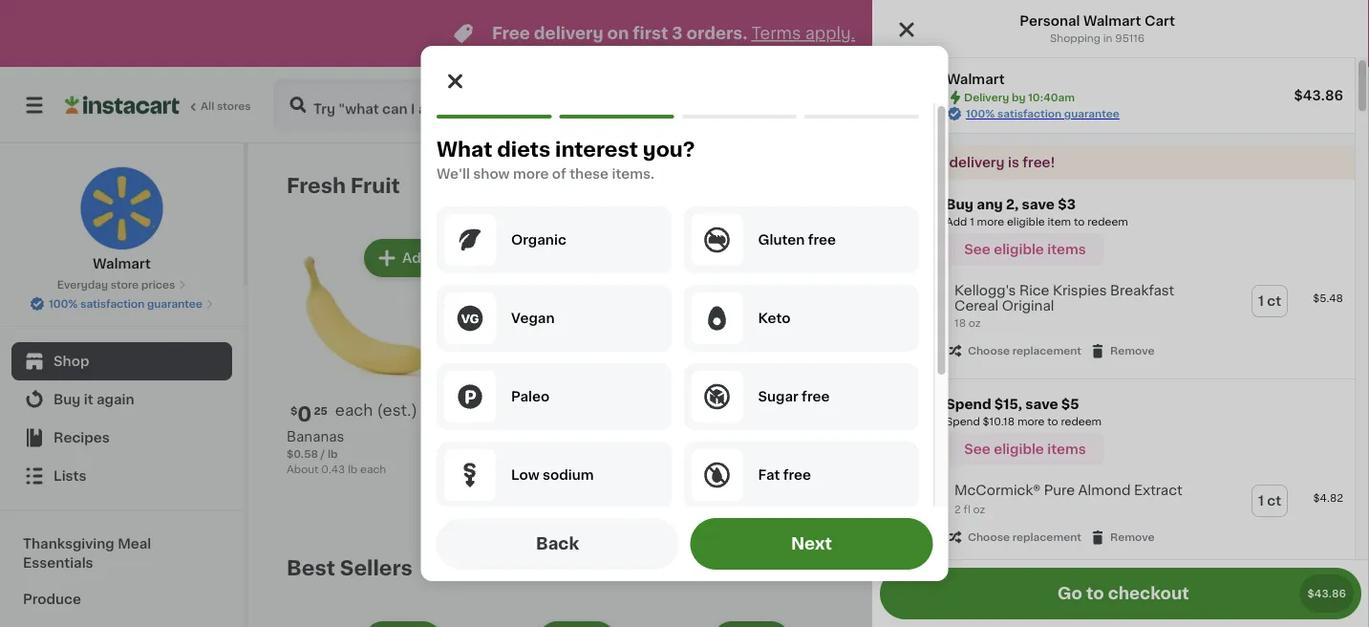 Task type: describe. For each thing, give the bounding box(es) containing it.
any
[[977, 198, 1003, 211]]

all
[[201, 101, 214, 111]]

free for gluten free
[[808, 233, 836, 247]]

74
[[488, 405, 501, 416]]

$5.48
[[1314, 293, 1344, 304]]

satisfaction inside button
[[80, 299, 145, 309]]

organic
[[511, 233, 566, 247]]

strawberries 16 oz container
[[984, 430, 1069, 459]]

1 vertical spatial lb
[[348, 463, 358, 474]]

free delivery on first 3 orders. terms apply.
[[492, 25, 856, 42]]

see for spend
[[965, 443, 991, 456]]

avocado
[[540, 430, 598, 443]]

breakfast
[[1111, 284, 1175, 297]]

see eligible items for kellogg's
[[965, 243, 1087, 256]]

0 for $ 0 74
[[472, 404, 486, 424]]

ct for mccormick® pure almond extract
[[1268, 494, 1282, 508]]

(40+)
[[1152, 179, 1189, 192]]

buy any 2, save $3 add 1 more eligible item to redeem
[[946, 198, 1129, 227]]

product group containing 2
[[984, 235, 1143, 461]]

100% inside button
[[49, 299, 78, 309]]

lists link
[[11, 457, 232, 495]]

18
[[955, 318, 967, 329]]

replacement for rice
[[1013, 346, 1082, 356]]

these
[[569, 167, 609, 181]]

ct for kellogg's rice krispies breakfast cereal original
[[1268, 294, 1282, 308]]

eat
[[879, 449, 901, 462]]

walmart inside personal walmart cart shopping in 95116
[[1084, 14, 1142, 28]]

back
[[536, 536, 579, 552]]

1 inside hass large avocado 1 ct
[[461, 448, 466, 459]]

1 vertical spatial /
[[1232, 483, 1236, 493]]

arils
[[903, 468, 932, 481]]

bananas
[[287, 430, 344, 443]]

fat
[[758, 468, 780, 482]]

1 horizontal spatial 100%
[[966, 109, 996, 119]]

2 vertical spatial many in stock
[[1177, 502, 1253, 512]]

free for fat free
[[783, 468, 811, 482]]

2,
[[1007, 198, 1019, 211]]

fruit
[[351, 175, 400, 195]]

1 horizontal spatial first
[[919, 156, 947, 169]]

oz inside pom wonderful ready-to-eat pomegranate arils 8 oz
[[819, 486, 832, 497]]

each inside bananas $0.58 / lb about 0.43 lb each
[[360, 463, 386, 474]]

store
[[111, 280, 139, 290]]

container
[[1013, 448, 1067, 459]]

1 left $5.48
[[1259, 294, 1265, 308]]

thanksgiving
[[23, 537, 114, 551]]

save inside spend $15, save $5 spend $10.18 more to redeem
[[1026, 398, 1059, 411]]

1 vertical spatial about
[[1158, 483, 1190, 493]]

show
[[473, 167, 510, 181]]

3
[[672, 25, 683, 42]]

8
[[810, 486, 817, 497]]

2 horizontal spatial lb
[[1219, 483, 1229, 493]]

walmart link
[[80, 166, 164, 273]]

/ inside bananas $0.58 / lb about 0.43 lb each
[[321, 448, 325, 459]]

low sodium
[[511, 468, 594, 482]]

pom
[[810, 430, 843, 443]]

thanksgiving meal essentials
[[23, 537, 151, 570]]

1 horizontal spatial 10:40am
[[1167, 98, 1231, 112]]

0 for $ 0 25
[[298, 404, 312, 424]]

item carousel region containing fresh fruit
[[287, 166, 1317, 533]]

free
[[492, 25, 530, 42]]

guarantee inside button
[[147, 299, 203, 309]]

eligible for save
[[994, 443, 1045, 456]]

fl
[[964, 504, 971, 515]]

produce
[[23, 593, 81, 606]]

2 inside mccormick® pure almond extract 2 fl oz
[[955, 504, 961, 515]]

1 ct for extract
[[1259, 494, 1282, 508]]

eligible for 2,
[[994, 243, 1045, 256]]

0 vertical spatial each
[[335, 403, 373, 418]]

in down about 2.48 lb / package
[[1210, 502, 1220, 512]]

promotion-wrapper element containing buy any 2, save $3
[[873, 180, 1356, 380]]

in inside personal walmart cart shopping in 95116
[[1104, 33, 1113, 43]]

choose replacement for mccormick®
[[968, 532, 1082, 543]]

personal walmart cart shopping in 95116
[[1020, 14, 1176, 43]]

1 horizontal spatial delivery
[[1080, 98, 1141, 112]]

shop link
[[11, 342, 232, 380]]

97
[[662, 405, 676, 416]]

0 vertical spatial guarantee
[[1065, 109, 1120, 119]]

sponsored badge image
[[810, 501, 868, 512]]

what
[[436, 139, 492, 159]]

1 vertical spatial $43.86
[[1308, 588, 1347, 599]]

to inside spend $15, save $5 spend $10.18 more to redeem
[[1048, 417, 1059, 427]]

many inside product group
[[655, 486, 685, 497]]

buy it again
[[54, 393, 134, 406]]

$ inside "$ 0 25"
[[291, 405, 298, 416]]

2 add button from the left
[[889, 241, 963, 275]]

items.
[[612, 167, 654, 181]]

1 horizontal spatial delivery
[[950, 156, 1005, 169]]

produce link
[[11, 581, 232, 618]]

view all (40+)
[[1097, 179, 1189, 192]]

to-
[[859, 449, 879, 462]]

all for fresh fruit
[[1133, 179, 1149, 192]]

mccormick® pure almond extract image
[[884, 481, 924, 521]]

choose replacement for kellogg's
[[968, 346, 1082, 356]]

ready-
[[810, 449, 859, 462]]

$ for strawberries
[[988, 405, 995, 416]]

remove button for extract
[[1090, 529, 1155, 546]]

$3
[[1058, 198, 1076, 211]]

keto
[[758, 312, 791, 325]]

prices
[[141, 280, 175, 290]]

0 horizontal spatial delivery by 10:40am
[[965, 92, 1076, 103]]

11 button
[[1254, 82, 1333, 128]]

see eligible items for mccormick®
[[965, 443, 1087, 456]]

fresh
[[287, 175, 346, 195]]

go
[[1058, 586, 1083, 602]]

product group containing halos california clementines
[[635, 235, 794, 503]]

remove for extract
[[1111, 532, 1155, 543]]

more inside buy any 2, save $3 add 1 more eligible item to redeem
[[978, 217, 1005, 227]]

cereal
[[955, 299, 999, 313]]

0 horizontal spatial by
[[1012, 92, 1026, 103]]

2 vertical spatial stock
[[1223, 502, 1253, 512]]

1 spend from the top
[[946, 398, 992, 411]]

more for $15,
[[1018, 417, 1045, 427]]

replacement for pure
[[1013, 532, 1082, 543]]

we'll
[[436, 167, 470, 181]]

kellogg's
[[955, 284, 1017, 297]]

walmart logo image
[[80, 166, 164, 250]]

0 vertical spatial satisfaction
[[998, 109, 1062, 119]]

kellogg's rice krispies breakfast cereal original button
[[955, 283, 1208, 314]]

free!
[[1023, 156, 1056, 169]]

$ for hass large avocado
[[465, 405, 472, 416]]

100% satisfaction guarantee button
[[30, 293, 214, 312]]

1237 east saint james street
[[893, 98, 1105, 112]]

0 horizontal spatial many in stock
[[480, 467, 556, 478]]

mccormick® pure almond extract button
[[955, 483, 1183, 498]]

checkout
[[1109, 586, 1190, 602]]

east
[[929, 98, 962, 112]]

0 horizontal spatial lb
[[328, 448, 338, 459]]

free for sugar free
[[802, 390, 830, 403]]

oz inside strawberries 16 oz container
[[998, 448, 1011, 459]]

on
[[608, 25, 629, 42]]

lists
[[54, 469, 86, 483]]

kellogg's rice krispies breakfast cereal original image
[[884, 281, 924, 321]]

see eligible items button for mccormick®
[[946, 433, 1105, 466]]

all stores link
[[65, 78, 252, 132]]

item
[[1048, 217, 1072, 227]]

fresh fruit
[[287, 175, 400, 195]]

0 horizontal spatial delivery
[[965, 92, 1010, 103]]

100% satisfaction guarantee link
[[966, 106, 1120, 121]]

all for best sellers
[[1133, 561, 1149, 575]]

almond
[[1079, 484, 1131, 497]]

thanksgiving meal essentials link
[[11, 526, 232, 581]]

it
[[84, 393, 93, 406]]

orders.
[[687, 25, 748, 42]]

add your shopping preferences element
[[421, 46, 949, 627]]

krispies
[[1053, 284, 1107, 297]]

buy for buy any 2, save $3 add 1 more eligible item to redeem
[[946, 198, 974, 211]]

terms
[[752, 25, 802, 42]]

2 spend from the top
[[946, 417, 981, 427]]

0 horizontal spatial stock
[[525, 467, 556, 478]]

1 horizontal spatial 100% satisfaction guarantee
[[966, 109, 1120, 119]]

2 vertical spatial to
[[1087, 586, 1105, 602]]

0 vertical spatial $43.86
[[1295, 89, 1344, 102]]

mccormick®
[[955, 484, 1041, 497]]

recipes
[[54, 431, 110, 445]]

first inside limited time offer region
[[633, 25, 669, 42]]

1237
[[893, 98, 926, 112]]



Task type: locate. For each thing, give the bounding box(es) containing it.
1 horizontal spatial about
[[1158, 483, 1190, 493]]

2 left fl
[[955, 504, 961, 515]]

original
[[1003, 299, 1055, 313]]

spend up $10.18
[[946, 398, 992, 411]]

about inside bananas $0.58 / lb about 0.43 lb each
[[287, 463, 319, 474]]

everyday store prices
[[57, 280, 175, 290]]

see eligible items down buy any 2, save $3 add 1 more eligible item to redeem
[[965, 243, 1087, 256]]

free right gluten
[[808, 233, 836, 247]]

2.48
[[1193, 483, 1217, 493]]

remove down breakfast
[[1111, 346, 1155, 356]]

guarantee down prices
[[147, 299, 203, 309]]

1 item carousel region from the top
[[287, 166, 1317, 533]]

many in stock inside product group
[[655, 486, 730, 497]]

free
[[808, 233, 836, 247], [802, 390, 830, 403], [783, 468, 811, 482]]

add button up the krispies
[[1063, 241, 1137, 275]]

stores
[[217, 101, 251, 111]]

choose for original
[[968, 346, 1010, 356]]

0 vertical spatial many
[[480, 467, 510, 478]]

0 horizontal spatial delivery
[[534, 25, 604, 42]]

james
[[1007, 98, 1056, 112]]

$ inside $ 6 47
[[814, 405, 821, 416]]

0 vertical spatial view
[[1097, 179, 1130, 192]]

item carousel region
[[287, 166, 1317, 533], [287, 549, 1317, 627]]

buy left it
[[54, 393, 81, 406]]

0 vertical spatial 100%
[[966, 109, 996, 119]]

choose down cereal
[[968, 346, 1010, 356]]

each right 25
[[335, 403, 373, 418]]

eligible
[[1008, 217, 1046, 227], [994, 243, 1045, 256], [994, 443, 1045, 456]]

low
[[511, 468, 539, 482]]

1 vertical spatial see eligible items
[[965, 443, 1087, 456]]

1 ct left $5.48
[[1259, 294, 1282, 308]]

buy
[[946, 198, 974, 211], [54, 393, 81, 406]]

in inside product group
[[687, 486, 697, 497]]

1 vertical spatial many in stock
[[655, 486, 730, 497]]

4 $ from the left
[[988, 405, 995, 416]]

street
[[1060, 98, 1105, 112]]

mccormick® pure almond extract 2 fl oz
[[955, 484, 1183, 515]]

1 horizontal spatial buy
[[946, 198, 974, 211]]

100% satisfaction guarantee up free!
[[966, 109, 1120, 119]]

see eligible items button for kellogg's
[[946, 233, 1105, 266]]

choose replacement button down mccormick®
[[947, 529, 1082, 546]]

more inside spend $15, save $5 spend $10.18 more to redeem
[[1018, 417, 1045, 427]]

oz inside mccormick® pure almond extract 2 fl oz
[[974, 504, 986, 515]]

1 vertical spatial see eligible items button
[[946, 433, 1105, 466]]

1 horizontal spatial to
[[1074, 217, 1085, 227]]

items up mccormick® pure almond extract button
[[1048, 443, 1087, 456]]

limited time offer region
[[0, 0, 1313, 67]]

choose replacement down original
[[968, 346, 1082, 356]]

0 vertical spatial see eligible items button
[[946, 233, 1105, 266]]

choose replacement button for original
[[947, 342, 1082, 360]]

2 remove button from the top
[[1090, 529, 1155, 546]]

$ 0 25
[[291, 404, 328, 424]]

walmart image
[[884, 70, 932, 118]]

items for krispies
[[1048, 243, 1087, 256]]

1 ct down package
[[1259, 494, 1282, 508]]

1 vertical spatial each
[[360, 463, 386, 474]]

2 horizontal spatial stock
[[1223, 502, 1253, 512]]

recipes link
[[11, 419, 232, 457]]

1 choose replacement button from the top
[[947, 342, 1082, 360]]

replacement
[[1013, 346, 1082, 356], [1013, 532, 1082, 543]]

oz
[[969, 318, 981, 329], [998, 448, 1011, 459], [819, 486, 832, 497], [974, 504, 986, 515]]

many down clementines
[[655, 486, 685, 497]]

2 $ from the left
[[814, 405, 821, 416]]

sellers
[[340, 558, 413, 578]]

0 vertical spatial eligible
[[1008, 217, 1046, 227]]

2
[[995, 404, 1008, 424], [955, 504, 961, 515]]

best
[[287, 558, 335, 578]]

delivery by 10:40am link
[[1049, 94, 1231, 117]]

wonderful
[[847, 430, 917, 443]]

1 ct
[[1259, 294, 1282, 308], [1259, 494, 1282, 508]]

each (est.)
[[335, 403, 418, 418]]

stock down clementines
[[700, 486, 730, 497]]

add button down fruit
[[366, 241, 440, 275]]

$ 6 47
[[814, 404, 850, 424]]

eligible down buy any 2, save $3 add 1 more eligible item to redeem
[[994, 243, 1045, 256]]

95116
[[1116, 33, 1145, 43]]

1 horizontal spatial /
[[1232, 483, 1236, 493]]

buy for buy it again
[[54, 393, 81, 406]]

1 vertical spatial see
[[965, 443, 991, 456]]

1 ct button for extract
[[1253, 486, 1288, 516]]

1 vertical spatial to
[[1048, 417, 1059, 427]]

2 horizontal spatial to
[[1087, 586, 1105, 602]]

many in stock down about 2.48 lb / package
[[1177, 502, 1253, 512]]

0 vertical spatial choose
[[968, 346, 1010, 356]]

2 vertical spatial eligible
[[994, 443, 1045, 456]]

72
[[1010, 405, 1023, 416]]

1 view from the top
[[1097, 179, 1130, 192]]

2 1 ct from the top
[[1259, 494, 1282, 508]]

shopping
[[1051, 33, 1101, 43]]

None search field
[[273, 78, 609, 132]]

1 vertical spatial item carousel region
[[287, 549, 1317, 627]]

many left low
[[480, 467, 510, 478]]

add button for strawberries
[[1063, 241, 1137, 275]]

delivery right east on the right top
[[965, 92, 1010, 103]]

by inside delivery by 10:40am link
[[1145, 98, 1164, 112]]

0 horizontal spatial to
[[1048, 417, 1059, 427]]

1 horizontal spatial guarantee
[[1065, 109, 1120, 119]]

0 vertical spatial ct
[[1268, 294, 1282, 308]]

redeem down the "$5" on the right bottom of page
[[1062, 417, 1102, 427]]

see eligible items down spend $15, save $5 spend $10.18 more to redeem
[[965, 443, 1087, 456]]

/
[[321, 448, 325, 459], [1232, 483, 1236, 493]]

0 vertical spatial spend
[[946, 398, 992, 411]]

more inside what diets interest you? we'll show more of these items.
[[513, 167, 549, 181]]

1 choose from the top
[[968, 346, 1010, 356]]

1 vertical spatial ct
[[468, 448, 479, 459]]

0 vertical spatial delivery
[[534, 25, 604, 42]]

all up checkout
[[1133, 561, 1149, 575]]

1 replacement from the top
[[1013, 346, 1082, 356]]

1 0 from the left
[[298, 404, 312, 424]]

about left 2.48
[[1158, 483, 1190, 493]]

1 items from the top
[[1048, 243, 1087, 256]]

oz right 8
[[819, 486, 832, 497]]

large
[[498, 430, 536, 443]]

2 vertical spatial many
[[1177, 502, 1208, 512]]

1 1 ct from the top
[[1259, 294, 1282, 308]]

everyday store prices link
[[57, 277, 187, 293]]

1 horizontal spatial lb
[[348, 463, 358, 474]]

1 down hass
[[461, 448, 466, 459]]

see for buy
[[965, 243, 991, 256]]

0 horizontal spatial 2
[[955, 504, 961, 515]]

to right go
[[1087, 586, 1105, 602]]

redeem inside buy any 2, save $3 add 1 more eligible item to redeem
[[1088, 217, 1129, 227]]

remove
[[1111, 346, 1155, 356], [1111, 532, 1155, 543]]

$0.25 each (estimated) element
[[287, 402, 446, 427]]

again
[[97, 393, 134, 406]]

1 down your first delivery is free! at the right of page
[[971, 217, 975, 227]]

each right 0.43
[[360, 463, 386, 474]]

view for fresh fruit
[[1097, 179, 1130, 192]]

remove button
[[1090, 342, 1155, 360], [1090, 529, 1155, 546]]

0 horizontal spatial add button
[[366, 241, 440, 275]]

2 see eligible items from the top
[[965, 443, 1087, 456]]

0
[[298, 404, 312, 424], [472, 404, 486, 424]]

10:40am up (40+)
[[1167, 98, 1231, 112]]

redeem
[[1088, 217, 1129, 227], [1062, 417, 1102, 427]]

sugar free
[[758, 390, 830, 403]]

walmart up everyday store prices "link"
[[93, 257, 151, 271]]

$0.58
[[287, 448, 318, 459]]

1 horizontal spatial delivery by 10:40am
[[1080, 98, 1231, 112]]

rice
[[1020, 284, 1050, 297]]

many in stock down clementines
[[655, 486, 730, 497]]

walmart up 95116
[[1084, 14, 1142, 28]]

delivery inside limited time offer region
[[534, 25, 604, 42]]

oz inside kellogg's rice krispies breakfast cereal original 18 oz
[[969, 318, 981, 329]]

3 $ from the left
[[465, 405, 472, 416]]

0 vertical spatial many in stock
[[480, 467, 556, 478]]

1 vertical spatial eligible
[[994, 243, 1045, 256]]

delivery left on
[[534, 25, 604, 42]]

0 vertical spatial to
[[1074, 217, 1085, 227]]

pure
[[1045, 484, 1076, 497]]

add button for bananas
[[366, 241, 440, 275]]

2 choose replacement button from the top
[[947, 529, 1082, 546]]

2 horizontal spatial add button
[[1063, 241, 1137, 275]]

to right item
[[1074, 217, 1085, 227]]

view for best sellers
[[1097, 561, 1130, 575]]

add inside buy any 2, save $3 add 1 more eligible item to redeem
[[946, 217, 968, 227]]

replacement down kellogg's rice krispies breakfast cereal original 18 oz
[[1013, 346, 1082, 356]]

1 horizontal spatial 0
[[472, 404, 486, 424]]

1 add button from the left
[[366, 241, 440, 275]]

2 promotion-wrapper element from the top
[[873, 380, 1356, 566]]

$
[[291, 405, 298, 416], [814, 405, 821, 416], [465, 405, 472, 416], [988, 405, 995, 416]]

0 horizontal spatial about
[[287, 463, 319, 474]]

0 vertical spatial 1 ct button
[[1253, 286, 1288, 316]]

2 product group from the top
[[873, 470, 1356, 558]]

1 vertical spatial save
[[1026, 398, 1059, 411]]

many down 2.48
[[1177, 502, 1208, 512]]

1 promotion-wrapper element from the top
[[873, 180, 1356, 380]]

100% satisfaction guarantee inside button
[[49, 299, 203, 309]]

view all (40+) button
[[1089, 166, 1210, 205]]

item carousel region containing best sellers
[[287, 549, 1317, 627]]

0 vertical spatial save
[[1023, 198, 1055, 211]]

$ left 25
[[291, 405, 298, 416]]

2 0 from the left
[[472, 404, 486, 424]]

lb right 2.48
[[1219, 483, 1229, 493]]

stock inside product group
[[700, 486, 730, 497]]

1 see eligible items button from the top
[[946, 233, 1105, 266]]

remove for breakfast
[[1111, 346, 1155, 356]]

cart
[[1145, 14, 1176, 28]]

1 down package
[[1259, 494, 1265, 508]]

save right 2,
[[1023, 198, 1055, 211]]

1 remove from the top
[[1111, 346, 1155, 356]]

remove button for breakfast
[[1090, 342, 1155, 360]]

1 vertical spatial 1 ct button
[[1253, 486, 1288, 516]]

eligible down $10.18
[[994, 443, 1045, 456]]

view left (40+)
[[1097, 179, 1130, 192]]

by down 95116
[[1145, 98, 1164, 112]]

of
[[552, 167, 566, 181]]

1 ct button left '$4.82' at right
[[1253, 486, 1288, 516]]

guarantee right the james
[[1065, 109, 1120, 119]]

1 all from the top
[[1133, 179, 1149, 192]]

product group
[[873, 270, 1356, 371], [873, 470, 1356, 558]]

save inside buy any 2, save $3 add 1 more eligible item to redeem
[[1023, 198, 1055, 211]]

1 horizontal spatial many
[[655, 486, 685, 497]]

see down $10.18
[[965, 443, 991, 456]]

product group containing 6
[[810, 235, 969, 517]]

1 horizontal spatial by
[[1145, 98, 1164, 112]]

oz right fl
[[974, 504, 986, 515]]

/ left package
[[1232, 483, 1236, 493]]

ct down hass
[[468, 448, 479, 459]]

about 2.48 lb / package
[[1158, 483, 1284, 493]]

(30+)
[[1152, 561, 1189, 575]]

paleo
[[511, 390, 549, 403]]

3 add button from the left
[[1063, 241, 1137, 275]]

save right 72
[[1026, 398, 1059, 411]]

1 vertical spatial choose replacement
[[968, 532, 1082, 543]]

product group for buy any 2, save $3
[[873, 270, 1356, 371]]

all left (40+)
[[1133, 179, 1149, 192]]

1 vertical spatial choose
[[968, 532, 1010, 543]]

0 vertical spatial more
[[513, 167, 549, 181]]

redeem inside spend $15, save $5 spend $10.18 more to redeem
[[1062, 417, 1102, 427]]

10:40am
[[1029, 92, 1076, 103], [1167, 98, 1231, 112]]

delivery by 10:40am down 95116
[[1080, 98, 1231, 112]]

2 1 ct button from the top
[[1253, 486, 1288, 516]]

0 vertical spatial free
[[808, 233, 836, 247]]

see eligible items button down buy any 2, save $3 add 1 more eligible item to redeem
[[946, 233, 1105, 266]]

0 horizontal spatial guarantee
[[147, 299, 203, 309]]

best sellers
[[287, 558, 413, 578]]

choose for fl
[[968, 532, 1010, 543]]

promotion-wrapper element
[[873, 180, 1356, 380], [873, 380, 1356, 566]]

$ 2 72
[[988, 404, 1023, 424]]

1 see eligible items from the top
[[965, 243, 1087, 256]]

see eligible items button down spend $15, save $5 spend $10.18 more to redeem
[[946, 433, 1105, 466]]

1 see from the top
[[965, 243, 991, 256]]

1 vertical spatial redeem
[[1062, 417, 1102, 427]]

more for diets
[[513, 167, 549, 181]]

lb
[[328, 448, 338, 459], [348, 463, 358, 474], [1219, 483, 1229, 493]]

0 vertical spatial see
[[965, 243, 991, 256]]

1 horizontal spatial walmart
[[947, 73, 1005, 86]]

essentials
[[23, 556, 93, 570]]

back button
[[436, 518, 679, 570]]

ct inside hass large avocado 1 ct
[[468, 448, 479, 459]]

0 horizontal spatial more
[[513, 167, 549, 181]]

1
[[971, 217, 975, 227], [1259, 294, 1265, 308], [461, 448, 466, 459], [1259, 494, 1265, 508]]

about down $0.58
[[287, 463, 319, 474]]

more down diets
[[513, 167, 549, 181]]

stock down hass large avocado 1 ct
[[525, 467, 556, 478]]

view all (30+) button
[[1089, 549, 1210, 587]]

everyday
[[57, 280, 108, 290]]

buy inside buy any 2, save $3 add 1 more eligible item to redeem
[[946, 198, 974, 211]]

oz right 16
[[998, 448, 1011, 459]]

eligible inside buy any 2, save $3 add 1 more eligible item to redeem
[[1008, 217, 1046, 227]]

2 all from the top
[[1133, 561, 1149, 575]]

2 horizontal spatial many
[[1177, 502, 1208, 512]]

1 vertical spatial stock
[[700, 486, 730, 497]]

1 horizontal spatial add button
[[889, 241, 963, 275]]

pom wonderful ready-to-eat pomegranate arils 8 oz
[[810, 430, 932, 497]]

promotion-wrapper element containing spend $15, save $5
[[873, 380, 1356, 566]]

16
[[984, 448, 996, 459]]

1 remove button from the top
[[1090, 342, 1155, 360]]

$5
[[1062, 398, 1080, 411]]

1 $ from the left
[[291, 405, 298, 416]]

2 vertical spatial ct
[[1268, 494, 1282, 508]]

oz right 18
[[969, 318, 981, 329]]

terms apply. link
[[752, 25, 856, 42]]

2 inside product group
[[995, 404, 1008, 424]]

1 vertical spatial remove
[[1111, 532, 1155, 543]]

1 choose replacement from the top
[[968, 346, 1082, 356]]

0 vertical spatial first
[[633, 25, 669, 42]]

1 inside buy any 2, save $3 add 1 more eligible item to redeem
[[971, 217, 975, 227]]

california
[[677, 430, 741, 443]]

more down any
[[978, 217, 1005, 227]]

delivery by 10:40am up 100% satisfaction guarantee link
[[965, 92, 1076, 103]]

free up "6"
[[802, 390, 830, 403]]

$ inside $ 0 74
[[465, 405, 472, 416]]

1 ct button for breakfast
[[1253, 286, 1288, 316]]

items for almond
[[1048, 443, 1087, 456]]

0 vertical spatial lb
[[328, 448, 338, 459]]

delivery
[[965, 92, 1010, 103], [1080, 98, 1141, 112]]

0 vertical spatial remove button
[[1090, 342, 1155, 360]]

remove button up view all (30+)
[[1090, 529, 1155, 546]]

2 vertical spatial more
[[1018, 417, 1045, 427]]

2 choose replacement from the top
[[968, 532, 1082, 543]]

0 horizontal spatial 10:40am
[[1029, 92, 1076, 103]]

100%
[[966, 109, 996, 119], [49, 299, 78, 309]]

0 vertical spatial replacement
[[1013, 346, 1082, 356]]

1 ct for breakfast
[[1259, 294, 1282, 308]]

2 left 72
[[995, 404, 1008, 424]]

2 replacement from the top
[[1013, 532, 1082, 543]]

instacart logo image
[[65, 94, 180, 117]]

ct down package
[[1268, 494, 1282, 508]]

halos
[[635, 430, 674, 443]]

$ inside '$ 2 72'
[[988, 405, 995, 416]]

100% satisfaction guarantee down store
[[49, 299, 203, 309]]

saint
[[965, 98, 1003, 112]]

view up go to checkout
[[1097, 561, 1130, 575]]

first left "3" in the left top of the page
[[633, 25, 669, 42]]

$ for pom wonderful ready-to-eat pomegranate arils
[[814, 405, 821, 416]]

2 view from the top
[[1097, 561, 1130, 575]]

eligible down 2,
[[1008, 217, 1046, 227]]

2 see from the top
[[965, 443, 991, 456]]

hass large avocado 1 ct
[[461, 430, 598, 459]]

1 vertical spatial 100%
[[49, 299, 78, 309]]

0 vertical spatial stock
[[525, 467, 556, 478]]

in down clementines
[[687, 486, 697, 497]]

1 horizontal spatial many in stock
[[655, 486, 730, 497]]

to up strawberries
[[1048, 417, 1059, 427]]

items
[[1048, 243, 1087, 256], [1048, 443, 1087, 456]]

items down item
[[1048, 243, 1087, 256]]

/ up 0.43
[[321, 448, 325, 459]]

replacement down mccormick® pure almond extract 2 fl oz
[[1013, 532, 1082, 543]]

1 product group from the top
[[873, 270, 1356, 371]]

0 horizontal spatial /
[[321, 448, 325, 459]]

stock down about 2.48 lb / package
[[1223, 502, 1253, 512]]

remove up view all (30+)
[[1111, 532, 1155, 543]]

$ up $10.18
[[988, 405, 995, 416]]

1 vertical spatial first
[[919, 156, 947, 169]]

view all (30+)
[[1097, 561, 1189, 575]]

0 horizontal spatial 100%
[[49, 299, 78, 309]]

1 vertical spatial 2
[[955, 504, 961, 515]]

add button up kellogg's rice krispies breakfast cereal original image
[[889, 241, 963, 275]]

1 vertical spatial 100% satisfaction guarantee
[[49, 299, 203, 309]]

choose replacement button for fl
[[947, 529, 1082, 546]]

0 vertical spatial redeem
[[1088, 217, 1129, 227]]

0 vertical spatial 1 ct
[[1259, 294, 1282, 308]]

many in stock
[[480, 467, 556, 478], [655, 486, 730, 497], [1177, 502, 1253, 512]]

2 vertical spatial lb
[[1219, 483, 1229, 493]]

0 left 25
[[298, 404, 312, 424]]

delivery left is
[[950, 156, 1005, 169]]

0 vertical spatial /
[[321, 448, 325, 459]]

spend left $10.18
[[946, 417, 981, 427]]

0 horizontal spatial walmart
[[93, 257, 151, 271]]

service type group
[[634, 86, 840, 124]]

1 vertical spatial guarantee
[[147, 299, 203, 309]]

buy inside 'buy it again' link
[[54, 393, 81, 406]]

10:40am up 100% satisfaction guarantee link
[[1029, 92, 1076, 103]]

by up 100% satisfaction guarantee link
[[1012, 92, 1026, 103]]

2 items from the top
[[1048, 443, 1087, 456]]

$ left 74
[[465, 405, 472, 416]]

more
[[513, 167, 549, 181], [978, 217, 1005, 227], [1018, 417, 1045, 427]]

product group containing mccormick® pure almond extract
[[873, 470, 1356, 558]]

100% right east on the right top
[[966, 109, 996, 119]]

see eligible items
[[965, 243, 1087, 256], [965, 443, 1087, 456]]

2 choose from the top
[[968, 532, 1010, 543]]

1 ct button
[[1253, 286, 1288, 316], [1253, 486, 1288, 516]]

2 remove from the top
[[1111, 532, 1155, 543]]

product group
[[287, 235, 446, 476], [461, 235, 620, 484], [635, 235, 794, 503], [810, 235, 969, 517], [984, 235, 1143, 461], [287, 618, 446, 627], [461, 618, 620, 627], [635, 618, 794, 627], [810, 618, 969, 627], [984, 618, 1143, 627], [1158, 618, 1317, 627]]

in down hass large avocado 1 ct
[[513, 467, 523, 478]]

2 see eligible items button from the top
[[946, 433, 1105, 466]]

$ left 47 on the right bottom of page
[[814, 405, 821, 416]]

2 vertical spatial walmart
[[93, 257, 151, 271]]

1 horizontal spatial satisfaction
[[998, 109, 1062, 119]]

6
[[821, 404, 834, 424]]

0 vertical spatial walmart
[[1084, 14, 1142, 28]]

lb right 0.43
[[348, 463, 358, 474]]

go to checkout
[[1058, 586, 1190, 602]]

0 vertical spatial about
[[287, 463, 319, 474]]

1 1 ct button from the top
[[1253, 286, 1288, 316]]

1237 east saint james street button
[[863, 78, 1105, 132]]

0 horizontal spatial 0
[[298, 404, 312, 424]]

about
[[287, 463, 319, 474], [1158, 483, 1190, 493]]

1 vertical spatial many
[[655, 486, 685, 497]]

1 vertical spatial view
[[1097, 561, 1130, 575]]

redeem right item
[[1088, 217, 1129, 227]]

11
[[1301, 98, 1313, 112]]

interest
[[555, 139, 638, 159]]

more up strawberries
[[1018, 417, 1045, 427]]

to inside buy any 2, save $3 add 1 more eligible item to redeem
[[1074, 217, 1085, 227]]

product group for spend $15, save $5
[[873, 470, 1356, 558]]

choose down fl
[[968, 532, 1010, 543]]

2 item carousel region from the top
[[287, 549, 1317, 627]]

product group containing kellogg's rice krispies breakfast cereal original
[[873, 270, 1356, 371]]

spend $15, save $5 spend $10.18 more to redeem
[[946, 398, 1102, 427]]

0 inside $0.25 each (estimated) element
[[298, 404, 312, 424]]

see up the kellogg's at top right
[[965, 243, 991, 256]]

100% down everyday
[[49, 299, 78, 309]]

100% satisfaction guarantee
[[966, 109, 1120, 119], [49, 299, 203, 309]]

gluten free
[[758, 233, 836, 247]]

walmart up the saint
[[947, 73, 1005, 86]]

1 horizontal spatial 2
[[995, 404, 1008, 424]]

2 horizontal spatial more
[[1018, 417, 1045, 427]]



Task type: vqa. For each thing, say whether or not it's contained in the screenshot.
the plant-based meat
no



